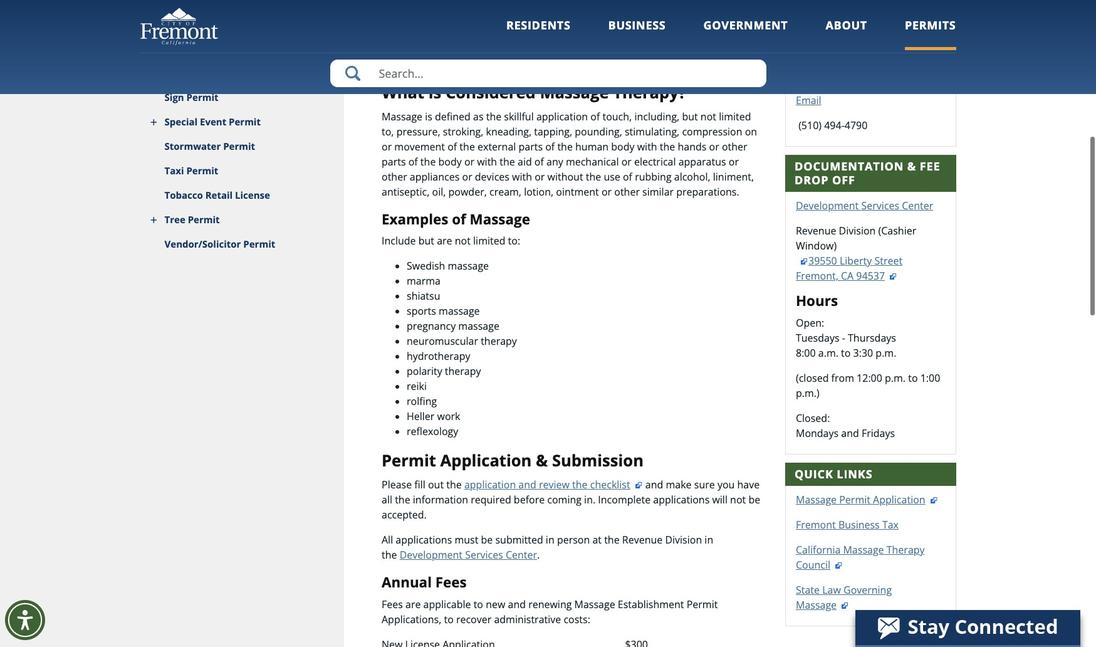Task type: vqa. For each thing, say whether or not it's contained in the screenshot.


Task type: locate. For each thing, give the bounding box(es) containing it.
to, for considered
[[382, 125, 394, 138]]

but up compression
[[683, 110, 698, 123]]

fremont for fremont business tax
[[796, 518, 836, 532]]

0 vertical spatial application
[[537, 110, 588, 123]]

0 vertical spatial p.m.
[[876, 346, 897, 360]]

incomplete
[[598, 493, 651, 507]]

0 horizontal spatial applications
[[396, 533, 452, 547]]

tax
[[883, 518, 899, 532]]

1 vertical spatial center
[[506, 548, 537, 562]]

and down the considered
[[530, 41, 548, 55]]

are inside examples of massage include but are not limited to:
[[437, 234, 453, 248]]

massage permit application down paper signature icon
[[821, 22, 908, 49]]

0 horizontal spatial limited
[[473, 234, 506, 248]]

1 horizontal spatial services
[[862, 199, 900, 213]]

0 horizontal spatial including,
[[467, 11, 512, 25]]

window)
[[796, 239, 837, 253]]

the down the 'rooms,'
[[382, 41, 397, 55]]

massage inside california massage therapy council
[[844, 543, 885, 557]]

0 horizontal spatial in
[[546, 533, 555, 547]]

0 horizontal spatial with
[[477, 155, 497, 169]]

1 horizontal spatial body
[[612, 140, 635, 153]]

1 vertical spatial with
[[477, 155, 497, 169]]

0 vertical spatial other
[[722, 140, 748, 153]]

needs
[[550, 41, 579, 55]]

shiatsu
[[407, 289, 441, 303]]

1 vertical spatial limited
[[719, 110, 752, 123]]

with
[[638, 140, 658, 153], [477, 155, 497, 169], [512, 170, 532, 184]]

body up appliances
[[439, 155, 462, 169]]

massage inside state law governing massage
[[796, 598, 837, 612]]

revenue division (cashier window) 39550 liberty street fremont, ca 94537
[[796, 224, 917, 283]]

the left aid
[[500, 155, 515, 169]]

not up compression
[[701, 110, 717, 123]]

kneading,
[[486, 125, 532, 138]]

taxi permit
[[165, 164, 218, 177]]

be down have
[[749, 493, 761, 507]]

p.m.
[[876, 346, 897, 360], [885, 371, 906, 385]]

not down powder,
[[455, 234, 471, 248]]

business left the tax at the right of page
[[839, 518, 880, 532]]

applications down 'make'
[[654, 493, 710, 507]]

massage permit application link
[[786, 0, 957, 53], [796, 493, 939, 507]]

fremont down pools,
[[400, 41, 440, 55]]

other down on
[[722, 140, 748, 153]]

&
[[908, 159, 917, 174], [536, 450, 548, 472]]

quick
[[795, 466, 834, 481]]

1 vertical spatial be
[[481, 533, 493, 547]]

are up the applications,
[[406, 597, 421, 611]]

pressure,
[[397, 125, 441, 138]]

development services center link down documentation & fee drop off
[[796, 199, 934, 213]]

2 horizontal spatial limited
[[719, 110, 752, 123]]

39550
[[809, 254, 838, 268]]

0 vertical spatial but
[[515, 11, 530, 25]]

fremont for fremont municipal code
[[400, 41, 440, 55]]

services for development services center .
[[465, 548, 503, 562]]

and
[[382, 11, 400, 25], [697, 11, 714, 25], [448, 26, 466, 40], [530, 41, 548, 55], [842, 426, 860, 440], [519, 478, 537, 492], [646, 478, 664, 492], [508, 597, 526, 611]]

a up and needs to get a permit. see some examples of massage below.
[[583, 26, 588, 40]]

1 vertical spatial are
[[437, 234, 453, 248]]

a inside any business or establishment that offers any combination of massage therapy and bath facilities including, but not limited to, showers, baths, wet and dry heat rooms, pools, and hot tubs are considered a massage establishment under the
[[583, 26, 588, 40]]

on
[[745, 125, 758, 138]]

limited left to:
[[473, 234, 506, 248]]

the right the at
[[605, 533, 620, 547]]

0 horizontal spatial business
[[609, 18, 666, 33]]

including, for that
[[467, 11, 512, 25]]

massage permit application link down links
[[796, 493, 939, 507]]

establishment
[[618, 597, 684, 611]]

code
[[490, 41, 515, 55]]

in.
[[585, 493, 596, 507]]

0 horizontal spatial but
[[419, 234, 435, 248]]

not inside and make sure you have all the information required before coming in. incomplete applications will not be accepted.
[[731, 493, 746, 507]]

0 vertical spatial massage permit application link
[[786, 0, 957, 53]]

therapy inside any business or establishment that offers any combination of massage therapy and bath facilities including, but not limited to, showers, baths, wet and dry heat rooms, pools, and hot tubs are considered a massage establishment under the
[[715, 0, 751, 10]]

1 vertical spatial establishment
[[635, 26, 701, 40]]

the right out
[[447, 478, 462, 492]]

to inside hours open: tuesdays - thursdays 8:00 a.m. to 3:30 p.m.
[[842, 346, 851, 360]]

reflexology
[[407, 425, 459, 439]]

(cashier
[[879, 224, 917, 238]]

and inside annual fees fees are applicable to new and renewing massage establishment permit applications, to recover administrative costs:
[[508, 597, 526, 611]]

the up appliances
[[421, 155, 436, 169]]

1 horizontal spatial development
[[796, 199, 859, 213]]

not down that
[[533, 11, 549, 25]]

2 vertical spatial other
[[615, 185, 640, 199]]

special event permit
[[165, 115, 261, 128]]

permit up vendor/solicitor
[[188, 213, 220, 226]]

1 vertical spatial including,
[[635, 110, 680, 123]]

0 vertical spatial therapy
[[715, 0, 751, 10]]

to down "-"
[[842, 346, 851, 360]]

0 horizontal spatial other
[[382, 170, 407, 184]]

massage permit application link up 'us'
[[786, 0, 957, 53]]

information
[[413, 493, 468, 507]]

hours open: tuesdays - thursdays 8:00 a.m. to 3:30 p.m.
[[796, 291, 900, 360]]

including, inside any business or establishment that offers any combination of massage therapy and bath facilities including, but not limited to, showers, baths, wet and dry heat rooms, pools, and hot tubs are considered a massage establishment under the
[[467, 11, 512, 25]]

0 horizontal spatial application
[[465, 478, 516, 492]]

residents
[[507, 18, 571, 33]]

are inside any business or establishment that offers any combination of massage therapy and bath facilities including, but not limited to, showers, baths, wet and dry heat rooms, pools, and hot tubs are considered a massage establishment under the
[[510, 26, 525, 40]]

1 vertical spatial parts
[[382, 155, 406, 169]]

massage inside massage permit application
[[821, 22, 868, 36]]

1 horizontal spatial applications
[[654, 493, 710, 507]]

but inside any business or establishment that offers any combination of massage therapy and bath facilities including, but not limited to, showers, baths, wet and dry heat rooms, pools, and hot tubs are considered a massage establishment under the
[[515, 11, 530, 25]]

0 vertical spatial with
[[638, 140, 658, 153]]

sign permit
[[165, 91, 219, 103]]

0 vertical spatial parts
[[519, 140, 543, 153]]

and left dry
[[697, 11, 714, 25]]

1 horizontal spatial with
[[512, 170, 532, 184]]

are right tubs
[[510, 26, 525, 40]]

1 vertical spatial but
[[683, 110, 698, 123]]

vendor/solicitor
[[165, 238, 241, 250]]

services down must
[[465, 548, 503, 562]]

and left 'make'
[[646, 478, 664, 492]]

2 vertical spatial therapy
[[445, 365, 481, 378]]

1 horizontal spatial center
[[903, 199, 934, 213]]

fees up the applications,
[[382, 597, 403, 611]]

before
[[514, 493, 545, 507]]

person
[[557, 533, 590, 547]]

0 vertical spatial establishment
[[458, 0, 525, 10]]

1 horizontal spatial fremont
[[796, 518, 836, 532]]

application up the tax at the right of page
[[874, 493, 926, 507]]

parts down "movement"
[[382, 155, 406, 169]]

establishment
[[458, 0, 525, 10], [635, 26, 701, 40]]

1 vertical spatial to,
[[382, 125, 394, 138]]

email link
[[796, 93, 822, 107]]

& left "fee"
[[908, 159, 917, 174]]

permit right establishment
[[687, 597, 718, 611]]

establishment up tubs
[[458, 0, 525, 10]]

0 vertical spatial division
[[839, 224, 876, 238]]

1 horizontal spatial are
[[437, 234, 453, 248]]

massage inside examples of massage include but are not limited to:
[[470, 209, 530, 229]]

permit inside massage permit application
[[871, 22, 908, 36]]

1 vertical spatial applications
[[396, 533, 452, 547]]

0 horizontal spatial any
[[547, 155, 564, 169]]

permit down links
[[840, 493, 871, 507]]

limited inside any business or establishment that offers any combination of massage therapy and bath facilities including, but not limited to, showers, baths, wet and dry heat rooms, pools, and hot tubs are considered a massage establishment under the
[[551, 11, 584, 25]]

including, up stimulating,
[[635, 110, 680, 123]]

is up the pressure,
[[425, 110, 433, 123]]

california
[[796, 543, 841, 557]]

1 vertical spatial revenue
[[623, 533, 663, 547]]

2 vertical spatial limited
[[473, 234, 506, 248]]

but
[[515, 11, 530, 25], [683, 110, 698, 123], [419, 234, 435, 248]]

0 horizontal spatial services
[[465, 548, 503, 562]]

2 horizontal spatial but
[[683, 110, 698, 123]]

any
[[382, 0, 399, 10]]

0 horizontal spatial division
[[666, 533, 702, 547]]

p.m. down the thursdays
[[876, 346, 897, 360]]

& inside documentation & fee drop off
[[908, 159, 917, 174]]

as
[[473, 110, 484, 123]]

with up devices at the left
[[477, 155, 497, 169]]

including, inside what is considered massage therapy? massage is defined as the skillful application of touch, including, but not limited to, pressure, stroking, kneading, tapping, pounding, stimulating, compression on or movement of the external parts of the human body with the hands or other parts of the body or with the aid of any mechanical or electrical apparatus or other appliances or devices with or without the use of rubbing alcohol, liniment, antiseptic, oil, powder, cream, lotion, ointment or other similar preparations.
[[635, 110, 680, 123]]

be right must
[[481, 533, 493, 547]]

massage permit application down links
[[796, 493, 926, 507]]

drop
[[795, 172, 829, 187]]

government link
[[704, 18, 789, 50]]

of down powder,
[[452, 209, 466, 229]]

rooms,
[[382, 26, 415, 40]]

external
[[478, 140, 516, 153]]

pounding,
[[575, 125, 623, 138]]

to, inside any business or establishment that offers any combination of massage therapy and bath facilities including, but not limited to, showers, baths, wet and dry heat rooms, pools, and hot tubs are considered a massage establishment under the
[[586, 11, 598, 25]]

1 vertical spatial body
[[439, 155, 462, 169]]

services up (cashier
[[862, 199, 900, 213]]

1 horizontal spatial fees
[[436, 573, 467, 592]]

but inside what is considered massage therapy? massage is defined as the skillful application of touch, including, but not limited to, pressure, stroking, kneading, tapping, pounding, stimulating, compression on or movement of the external parts of the human body with the hands or other parts of the body or with the aid of any mechanical or electrical apparatus or other appliances or devices with or without the use of rubbing alcohol, liniment, antiseptic, oil, powder, cream, lotion, ointment or other similar preparations.
[[683, 110, 698, 123]]

of
[[659, 0, 669, 10], [751, 41, 760, 55], [591, 110, 600, 123], [448, 140, 457, 153], [546, 140, 555, 153], [409, 155, 418, 169], [535, 155, 544, 169], [623, 170, 633, 184], [452, 209, 466, 229]]

a right get
[[611, 41, 616, 55]]

to,
[[586, 11, 598, 25], [382, 125, 394, 138]]

0 horizontal spatial fremont
[[400, 41, 440, 55]]

limited inside what is considered massage therapy? massage is defined as the skillful application of touch, including, but not limited to, pressure, stroking, kneading, tapping, pounding, stimulating, compression on or movement of the external parts of the human body with the hands or other parts of the body or with the aid of any mechanical or electrical apparatus or other appliances or devices with or without the use of rubbing alcohol, liniment, antiseptic, oil, powder, cream, lotion, ointment or other similar preparations.
[[719, 110, 752, 123]]

1 vertical spatial development
[[400, 548, 463, 562]]

application down about
[[834, 35, 896, 49]]

0 horizontal spatial revenue
[[623, 533, 663, 547]]

services for development services center
[[862, 199, 900, 213]]

not inside any business or establishment that offers any combination of massage therapy and bath facilities including, but not limited to, showers, baths, wet and dry heat rooms, pools, and hot tubs are considered a massage establishment under the
[[533, 11, 549, 25]]

1 vertical spatial fremont
[[796, 518, 836, 532]]

any inside any business or establishment that offers any combination of massage therapy and bath facilities including, but not limited to, showers, baths, wet and dry heat rooms, pools, and hot tubs are considered a massage establishment under the
[[579, 0, 595, 10]]

you
[[718, 478, 735, 492]]

but down examples
[[419, 234, 435, 248]]

tubs
[[487, 26, 508, 40]]

us
[[856, 67, 872, 82]]

not inside examples of massage include but are not limited to:
[[455, 234, 471, 248]]

the right as
[[486, 110, 502, 123]]

any inside what is considered massage therapy? massage is defined as the skillful application of touch, including, but not limited to, pressure, stroking, kneading, tapping, pounding, stimulating, compression on or movement of the external parts of the human body with the hands or other parts of the body or with the aid of any mechanical or electrical apparatus or other appliances or devices with or without the use of rubbing alcohol, liniment, antiseptic, oil, powder, cream, lotion, ointment or other similar preparations.
[[547, 155, 564, 169]]

of down government
[[751, 41, 760, 55]]

1 horizontal spatial development services center link
[[796, 199, 934, 213]]

parts up aid
[[519, 140, 543, 153]]

special
[[165, 115, 198, 128]]

and inside and make sure you have all the information required before coming in. incomplete applications will not be accepted.
[[646, 478, 664, 492]]

0 vertical spatial limited
[[551, 11, 584, 25]]

0 horizontal spatial a
[[583, 26, 588, 40]]

therapy
[[715, 0, 751, 10], [481, 334, 517, 348], [445, 365, 481, 378]]

or
[[446, 0, 456, 10], [382, 140, 392, 153], [710, 140, 720, 153], [465, 155, 475, 169], [622, 155, 632, 169], [729, 155, 739, 169], [462, 170, 473, 184], [535, 170, 545, 184], [602, 185, 612, 199]]

fees up applicable
[[436, 573, 467, 592]]

2 horizontal spatial other
[[722, 140, 748, 153]]

& up the application and review the checklist link
[[536, 450, 548, 472]]

permit inside annual fees fees are applicable to new and renewing massage establishment permit applications, to recover administrative costs:
[[687, 597, 718, 611]]

0 horizontal spatial body
[[439, 155, 462, 169]]

municipal
[[442, 41, 488, 55]]

2 vertical spatial are
[[406, 597, 421, 611]]

the up accepted.
[[395, 493, 411, 507]]

considered
[[528, 26, 580, 40]]

permit down sign permit link
[[229, 115, 261, 128]]

0 vertical spatial revenue
[[796, 224, 837, 238]]

fees
[[436, 573, 467, 592], [382, 597, 403, 611]]

to left get
[[581, 41, 591, 55]]

massage down showers,
[[591, 26, 632, 40]]

but down that
[[515, 11, 530, 25]]

tree permit
[[165, 213, 220, 226]]

revenue up window)
[[796, 224, 837, 238]]

applications inside all applications must be submitted in person at the revenue division in the
[[396, 533, 452, 547]]

0 vertical spatial applications
[[654, 493, 710, 507]]

0 vertical spatial application
[[834, 35, 896, 49]]

compression
[[683, 125, 743, 138]]

but inside examples of massage include but are not limited to:
[[419, 234, 435, 248]]

1 vertical spatial division
[[666, 533, 702, 547]]

any business or establishment that offers any combination of massage therapy and bath facilities including, but not limited to, showers, baths, wet and dry heat rooms, pools, and hot tubs are considered a massage establishment under the
[[382, 0, 756, 55]]

2 vertical spatial but
[[419, 234, 435, 248]]

permit application & submission
[[382, 450, 644, 472]]

not inside what is considered massage therapy? massage is defined as the skillful application of touch, including, but not limited to, pressure, stroking, kneading, tapping, pounding, stimulating, compression on or movement of the external parts of the human body with the hands or other parts of the body or with the aid of any mechanical or electrical apparatus or other appliances or devices with or without the use of rubbing alcohol, liniment, antiseptic, oil, powder, cream, lotion, ointment or other similar preparations.
[[701, 110, 717, 123]]

movement
[[395, 140, 445, 153]]

development for development services center .
[[400, 548, 463, 562]]

1 horizontal spatial division
[[839, 224, 876, 238]]

revenue
[[796, 224, 837, 238], [623, 533, 663, 547]]

of inside examples of massage include but are not limited to:
[[452, 209, 466, 229]]

0 vertical spatial to,
[[586, 11, 598, 25]]

but for that
[[515, 11, 530, 25]]

are up swedish
[[437, 234, 453, 248]]

have
[[738, 478, 760, 492]]

not right the will
[[731, 493, 746, 507]]

0 horizontal spatial center
[[506, 548, 537, 562]]

massage inside and needs to get a permit. see some examples of massage below.
[[382, 56, 423, 70]]

massage
[[821, 22, 868, 36], [540, 82, 609, 104], [382, 110, 423, 123], [470, 209, 530, 229], [796, 493, 837, 507], [844, 543, 885, 557], [575, 597, 616, 611], [796, 598, 837, 612]]

p.m. right the "12:00" on the right
[[885, 371, 906, 385]]

costs:
[[564, 613, 591, 626]]

sign permit link
[[140, 85, 344, 110]]

1 horizontal spatial revenue
[[796, 224, 837, 238]]

1 horizontal spatial any
[[579, 0, 595, 10]]

1 vertical spatial other
[[382, 170, 407, 184]]

to inside (closed from 12:00 p.m. to 1:00 p.m.)
[[909, 371, 918, 385]]

to down applicable
[[444, 613, 454, 626]]

development down the 'drop'
[[796, 199, 859, 213]]

off
[[833, 172, 856, 187]]

establishment up "see"
[[635, 26, 701, 40]]

1 horizontal spatial limited
[[551, 11, 584, 25]]

quick links
[[795, 466, 873, 481]]

of inside any business or establishment that offers any combination of massage therapy and bath facilities including, but not limited to, showers, baths, wet and dry heat rooms, pools, and hot tubs are considered a massage establishment under the
[[659, 0, 669, 10]]

massage down state
[[796, 598, 837, 612]]

1 horizontal spatial &
[[908, 159, 917, 174]]

0 horizontal spatial development
[[400, 548, 463, 562]]

permit up fill
[[382, 450, 436, 472]]

and inside closed: mondays and fridays
[[842, 426, 860, 440]]

1 horizontal spatial to,
[[586, 11, 598, 25]]

application up tapping,
[[537, 110, 588, 123]]

massage down paper signature icon
[[821, 22, 868, 36]]

that
[[527, 0, 546, 10]]

tobacco
[[165, 189, 203, 201]]

0 vertical spatial services
[[862, 199, 900, 213]]

use
[[604, 170, 621, 184]]

tobacco retail license link
[[140, 183, 344, 208]]

1 vertical spatial business
[[839, 518, 880, 532]]

1 horizontal spatial but
[[515, 11, 530, 25]]

0 horizontal spatial &
[[536, 450, 548, 472]]

of up pounding, at the right of page
[[591, 110, 600, 123]]

hands
[[678, 140, 707, 153]]

0 vertical spatial any
[[579, 0, 595, 10]]

applications down accepted.
[[396, 533, 452, 547]]

0 vertical spatial fremont
[[400, 41, 440, 55]]

applications
[[654, 493, 710, 507], [396, 533, 452, 547]]

massage down "fremont business tax" link
[[844, 543, 885, 557]]

1 horizontal spatial application
[[537, 110, 588, 123]]

street
[[875, 254, 903, 268]]

massage up the pressure,
[[382, 110, 423, 123]]

division
[[839, 224, 876, 238], [666, 533, 702, 547]]

development for development services center
[[796, 199, 859, 213]]

of right aid
[[535, 155, 544, 169]]

center for development services center
[[903, 199, 934, 213]]

any right offers
[[579, 0, 595, 10]]

1 vertical spatial therapy
[[481, 334, 517, 348]]

and up administrative on the bottom of page
[[508, 597, 526, 611]]

0 vertical spatial be
[[749, 493, 761, 507]]

touch,
[[603, 110, 632, 123]]

limited
[[551, 11, 584, 25], [719, 110, 752, 123], [473, 234, 506, 248]]

email
[[796, 93, 822, 107]]

to, inside what is considered massage therapy? massage is defined as the skillful application of touch, including, but not limited to, pressure, stroking, kneading, tapping, pounding, stimulating, compression on or movement of the external parts of the human body with the hands or other parts of the body or with the aid of any mechanical or electrical apparatus or other appliances or devices with or without the use of rubbing alcohol, liniment, antiseptic, oil, powder, cream, lotion, ointment or other similar preparations.
[[382, 125, 394, 138]]

0 vertical spatial a
[[583, 26, 588, 40]]

to, left the pressure,
[[382, 125, 394, 138]]

1 vertical spatial &
[[536, 450, 548, 472]]

application up the required
[[465, 478, 516, 492]]

in down the will
[[705, 533, 714, 547]]

limited up on
[[719, 110, 752, 123]]

massage down examples of massage include but are not limited to:
[[448, 259, 489, 273]]

1 vertical spatial application
[[465, 478, 516, 492]]

contact
[[795, 67, 852, 82]]

center down submitted
[[506, 548, 537, 562]]

ca
[[842, 269, 854, 283]]

is down "below."
[[429, 82, 442, 104]]

other up 'antiseptic,'
[[382, 170, 407, 184]]

california massage therapy council
[[796, 543, 925, 572]]

limited inside examples of massage include but are not limited to:
[[473, 234, 506, 248]]

accepted.
[[382, 508, 427, 522]]

massage up "what"
[[382, 56, 423, 70]]

3:30
[[854, 346, 874, 360]]

to up recover
[[474, 597, 483, 611]]

1 horizontal spatial business
[[839, 518, 880, 532]]

1 vertical spatial a
[[611, 41, 616, 55]]

1 vertical spatial development services center link
[[400, 548, 537, 562]]

but for therapy?
[[683, 110, 698, 123]]

be
[[749, 493, 761, 507], [481, 533, 493, 547]]

0 vertical spatial body
[[612, 140, 635, 153]]

with down stimulating,
[[638, 140, 658, 153]]

the up electrical
[[660, 140, 676, 153]]

development services center link down must
[[400, 548, 537, 562]]

fee
[[920, 159, 941, 174]]



Task type: describe. For each thing, give the bounding box(es) containing it.
0 vertical spatial fees
[[436, 573, 467, 592]]

apparatus
[[679, 155, 727, 169]]

preparations.
[[677, 185, 740, 199]]

event
[[200, 115, 226, 128]]

all
[[382, 533, 393, 547]]

p.m. inside hours open: tuesdays - thursdays 8:00 a.m. to 3:30 p.m.
[[876, 346, 897, 360]]

Search text field
[[330, 60, 767, 87]]

california massage therapy council link
[[796, 543, 925, 572]]

0 horizontal spatial parts
[[382, 155, 406, 169]]

new
[[486, 597, 506, 611]]

powder,
[[449, 185, 487, 199]]

(510) 494-4790
[[796, 118, 871, 132]]

and up fremont municipal code
[[448, 26, 466, 40]]

the inside any business or establishment that offers any combination of massage therapy and bath facilities including, but not limited to, showers, baths, wet and dry heat rooms, pools, and hot tubs are considered a massage establishment under the
[[382, 41, 397, 55]]

the down stroking,
[[460, 140, 475, 153]]

please
[[382, 478, 412, 492]]

applications inside and make sure you have all the information required before coming in. incomplete applications will not be accepted.
[[654, 493, 710, 507]]

permit up special event permit on the left top
[[187, 91, 219, 103]]

massage up neuromuscular
[[459, 319, 500, 333]]

1 horizontal spatial establishment
[[635, 26, 701, 40]]

1 horizontal spatial parts
[[519, 140, 543, 153]]

0 horizontal spatial development services center link
[[400, 548, 537, 562]]

p.m.)
[[796, 386, 820, 400]]

all
[[382, 493, 393, 507]]

tree permit link
[[140, 208, 344, 232]]

to inside and needs to get a permit. see some examples of massage below.
[[581, 41, 591, 55]]

the down tapping,
[[558, 140, 573, 153]]

revenue inside all applications must be submitted in person at the revenue division in the
[[623, 533, 663, 547]]

massage up pregnancy
[[439, 304, 480, 318]]

government
[[704, 18, 789, 33]]

permits
[[905, 18, 957, 33]]

2 horizontal spatial with
[[638, 140, 658, 153]]

of down tapping,
[[546, 140, 555, 153]]

and down any
[[382, 11, 400, 25]]

division inside revenue division (cashier window) 39550 liberty street fremont, ca 94537
[[839, 224, 876, 238]]

lotion,
[[524, 185, 554, 199]]

2 in from the left
[[705, 533, 714, 547]]

the down all
[[382, 548, 397, 562]]

0 vertical spatial massage permit application
[[821, 22, 908, 49]]

tapping,
[[534, 125, 573, 138]]

of down "movement"
[[409, 155, 418, 169]]

required
[[471, 493, 512, 507]]

coming
[[548, 493, 582, 507]]

state law governing massage
[[796, 583, 892, 612]]

0 vertical spatial is
[[429, 82, 442, 104]]

fill
[[415, 478, 426, 492]]

of down stroking,
[[448, 140, 457, 153]]

liniment,
[[713, 170, 754, 184]]

12:00
[[857, 371, 883, 385]]

thursdays
[[848, 331, 897, 345]]

recover
[[456, 613, 492, 626]]

the down 'mechanical'
[[586, 170, 602, 184]]

be inside all applications must be submitted in person at the revenue division in the
[[481, 533, 493, 547]]

below.
[[426, 56, 456, 70]]

paper signature image
[[858, 0, 884, 13]]

business link
[[609, 18, 666, 50]]

governing
[[844, 583, 892, 597]]

(510)
[[799, 118, 822, 132]]

review
[[539, 478, 570, 492]]

business
[[402, 0, 443, 10]]

stay connected image
[[856, 610, 1080, 645]]

of inside and needs to get a permit. see some examples of massage below.
[[751, 41, 760, 55]]

baths,
[[646, 11, 674, 25]]

limited for therapy?
[[719, 110, 752, 123]]

defined
[[435, 110, 471, 123]]

contact us
[[795, 67, 872, 82]]

sign
[[165, 91, 184, 103]]

stimulating,
[[625, 125, 680, 138]]

development services center .
[[400, 548, 540, 562]]

limited for that
[[551, 11, 584, 25]]

examples
[[703, 41, 748, 55]]

hours
[[796, 291, 838, 310]]

massage down and needs to get a permit. see some examples of massage below.
[[540, 82, 609, 104]]

without
[[548, 170, 584, 184]]

fremont municipal code
[[400, 41, 515, 55]]

heat
[[735, 11, 756, 25]]

cream,
[[490, 185, 522, 199]]

2 vertical spatial application
[[874, 493, 926, 507]]

1 vertical spatial massage permit application link
[[796, 493, 939, 507]]

sports
[[407, 304, 436, 318]]

division inside all applications must be submitted in person at the revenue division in the
[[666, 533, 702, 547]]

1 vertical spatial is
[[425, 110, 433, 123]]

residents link
[[507, 18, 571, 50]]

or inside any business or establishment that offers any combination of massage therapy and bath facilities including, but not limited to, showers, baths, wet and dry heat rooms, pools, and hot tubs are considered a massage establishment under the
[[446, 0, 456, 10]]

massage down quick
[[796, 493, 837, 507]]

hydrotherapy
[[407, 350, 471, 363]]

fremont business tax
[[796, 518, 899, 532]]

at
[[593, 533, 602, 547]]

massage inside annual fees fees are applicable to new and renewing massage establishment permit applications, to recover administrative costs:
[[575, 597, 616, 611]]

taxi
[[165, 164, 184, 177]]

0 vertical spatial business
[[609, 18, 666, 33]]

1 in from the left
[[546, 533, 555, 547]]

and needs to get a permit. see some examples of massage below.
[[382, 41, 760, 70]]

of right use
[[623, 170, 633, 184]]

8:00
[[796, 346, 816, 360]]

0 vertical spatial development services center link
[[796, 199, 934, 213]]

closed:
[[796, 411, 830, 425]]

and up before
[[519, 478, 537, 492]]

permit down stormwater permit
[[187, 164, 218, 177]]

include
[[382, 234, 416, 248]]

similar
[[643, 185, 674, 199]]

stormwater permit link
[[140, 134, 344, 159]]

(closed
[[796, 371, 829, 385]]

stormwater
[[165, 140, 221, 152]]

under
[[703, 26, 732, 40]]

the up in.
[[573, 478, 588, 492]]

electrical
[[635, 155, 676, 169]]

4790
[[845, 118, 868, 132]]

a inside and needs to get a permit. see some examples of massage below.
[[611, 41, 616, 55]]

examples of massage include but are not limited to:
[[382, 209, 530, 248]]

therapy?
[[613, 82, 687, 104]]

massage up wet
[[672, 0, 713, 10]]

p.m. inside (closed from 12:00 p.m. to 1:00 p.m.)
[[885, 371, 906, 385]]

1 horizontal spatial other
[[615, 185, 640, 199]]

revenue inside revenue division (cashier window) 39550 liberty street fremont, ca 94537
[[796, 224, 837, 238]]

1 vertical spatial massage permit application
[[796, 493, 926, 507]]

about
[[826, 18, 868, 33]]

application inside what is considered massage therapy? massage is defined as the skillful application of touch, including, but not limited to, pressure, stroking, kneading, tapping, pounding, stimulating, compression on or movement of the external parts of the human body with the hands or other parts of the body or with the aid of any mechanical or electrical apparatus or other appliances or devices with or without the use of rubbing alcohol, liniment, antiseptic, oil, powder, cream, lotion, ointment or other similar preparations.
[[537, 110, 588, 123]]

the inside and make sure you have all the information required before coming in. incomplete applications will not be accepted.
[[395, 493, 411, 507]]

aid
[[518, 155, 532, 169]]

law
[[823, 583, 841, 597]]

hot
[[469, 26, 484, 40]]

skillful
[[504, 110, 534, 123]]

considered
[[446, 82, 536, 104]]

1 vertical spatial application
[[441, 450, 532, 472]]

facilities
[[426, 11, 464, 25]]

some
[[675, 41, 700, 55]]

fremont business tax link
[[796, 518, 899, 532]]

documentation & fee drop off
[[795, 159, 941, 187]]

rolfing
[[407, 395, 437, 408]]

permit down special event permit link
[[223, 140, 255, 152]]

dry
[[717, 11, 732, 25]]

0 horizontal spatial fees
[[382, 597, 403, 611]]

be inside and make sure you have all the information required before coming in. incomplete applications will not be accepted.
[[749, 493, 761, 507]]

applications,
[[382, 613, 442, 626]]

permit down tree permit link
[[243, 238, 275, 250]]

including, for therapy?
[[635, 110, 680, 123]]

to, for or
[[586, 11, 598, 25]]

neuromuscular
[[407, 334, 478, 348]]

antiseptic,
[[382, 185, 430, 199]]

links
[[837, 466, 873, 481]]

1:00
[[921, 371, 941, 385]]

center for development services center .
[[506, 548, 537, 562]]

appliances
[[410, 170, 460, 184]]

submission
[[552, 450, 644, 472]]

are inside annual fees fees are applicable to new and renewing massage establishment permit applications, to recover administrative costs:
[[406, 597, 421, 611]]

and inside and needs to get a permit. see some examples of massage below.
[[530, 41, 548, 55]]

0 horizontal spatial establishment
[[458, 0, 525, 10]]



